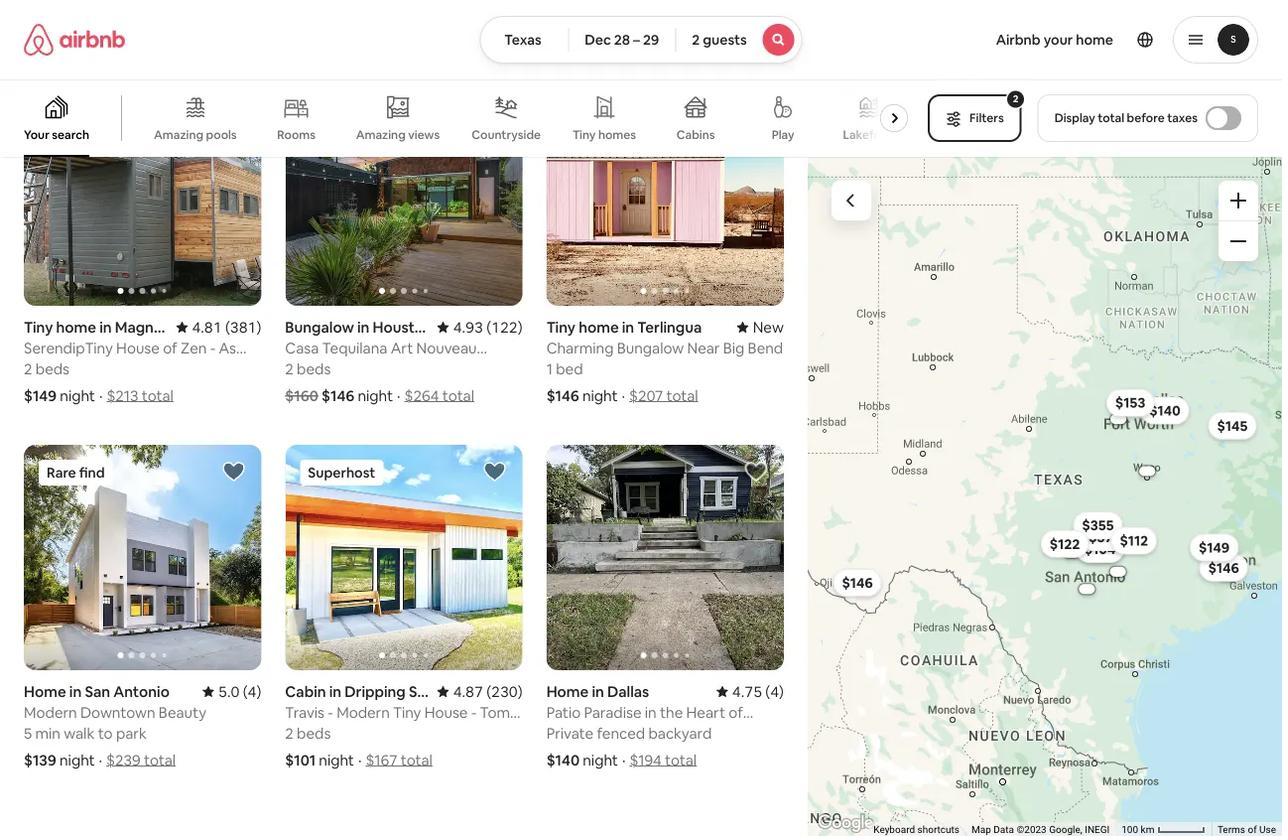 Task type: vqa. For each thing, say whether or not it's contained in the screenshot.
Experience
no



Task type: describe. For each thing, give the bounding box(es) containing it.
bend
[[748, 338, 784, 357]]

filters button
[[928, 94, 1022, 142]]

· inside 2 beds $101 night · $167 total
[[358, 750, 362, 770]]

keyboard shortcuts
[[874, 824, 960, 836]]

beds for $160
[[297, 359, 331, 378]]

$375 for $375
[[1089, 528, 1121, 546]]

tiny for tiny home in terlingua charming bungalow near big bend 1 bed $146 night · $207 total
[[547, 317, 576, 336]]

$213
[[107, 386, 138, 405]]

texas button
[[480, 16, 569, 64]]

· left $536
[[100, 21, 103, 40]]

$194
[[630, 750, 662, 770]]

$202
[[584, 21, 619, 40]]

$264
[[405, 386, 439, 405]]

$153
[[1116, 394, 1146, 412]]

amazing for amazing pools
[[154, 127, 204, 142]]

$355 button
[[1074, 511, 1123, 539]]

home in dallas
[[547, 682, 650, 701]]

cabins
[[677, 127, 715, 142]]

$299
[[669, 21, 704, 40]]

beauty
[[159, 703, 207, 722]]

none search field containing texas
[[480, 16, 803, 64]]

$145
[[1218, 417, 1248, 435]]

$153 button
[[1107, 389, 1155, 417]]

$536
[[107, 21, 142, 40]]

add to wishlist: home in san antonio image
[[222, 459, 246, 483]]

(4) for 4.75 (4)
[[766, 682, 784, 701]]

group for 2 beds $149 night · $213 total
[[24, 80, 261, 306]]

of
[[1248, 824, 1258, 836]]

park
[[116, 723, 147, 743]]

airbnb your home
[[997, 31, 1114, 49]]

home inside airbnb your home link
[[1077, 31, 1114, 49]]

$122 button
[[1041, 530, 1090, 558]]

terms of use
[[1218, 824, 1277, 836]]

group for private fenced backyard $140 night · $194 total
[[547, 445, 784, 670]]

total inside home in san antonio modern downtown beauty 5 min walk to park $139 night · $239 total
[[144, 750, 176, 770]]

4.93
[[453, 317, 483, 336]]

$101 inside $101 button
[[1086, 540, 1115, 558]]

$104
[[1085, 540, 1116, 558]]

· inside 2 beds $149 night · $213 total
[[99, 386, 103, 405]]

views
[[408, 127, 440, 142]]

· inside home in san antonio modern downtown beauty 5 min walk to park $139 night · $239 total
[[99, 750, 102, 770]]

night inside 2 beds $149 night · $213 total
[[60, 386, 95, 405]]

$355
[[1083, 516, 1114, 534]]

bed
[[556, 359, 583, 378]]

2 beds $160 $146 night · $264 total
[[285, 359, 475, 405]]

before
[[1128, 110, 1165, 126]]

group for home in san antonio modern downtown beauty 5 min walk to park $139 night · $239 total
[[24, 445, 261, 670]]

$146 inside tiny home in terlingua charming bungalow near big bend 1 bed $146 night · $207 total
[[547, 386, 580, 405]]

4.75
[[733, 682, 763, 701]]

night inside "2 beds $160 $146 night · $264 total"
[[358, 386, 393, 405]]

in inside tiny home in terlingua charming bungalow near big bend 1 bed $146 night · $207 total
[[622, 317, 635, 336]]

your
[[1044, 31, 1074, 49]]

play
[[772, 127, 795, 142]]

5.0
[[219, 682, 240, 701]]

2 guests
[[692, 31, 747, 49]]

$355 $104
[[1083, 516, 1116, 558]]

new
[[753, 317, 784, 336]]

amazing pools
[[154, 127, 237, 142]]

add to wishlist: cabin in dripping springs image
[[483, 459, 507, 483]]

4.87 out of 5 average rating,  230 reviews image
[[438, 682, 523, 701]]

terms
[[1218, 824, 1246, 836]]

night inside 2 beds $101 night · $167 total
[[319, 750, 354, 770]]

group for tiny home in terlingua charming bungalow near big bend 1 bed $146 night · $207 total
[[547, 80, 784, 306]]

zoom out image
[[1231, 233, 1247, 249]]

5.0 (4)
[[219, 682, 261, 701]]

to
[[98, 723, 113, 743]]

$160
[[285, 386, 319, 405]]

night inside tiny home in terlingua charming bungalow near big bend 1 bed $146 night · $207 total
[[583, 386, 618, 405]]

(230)
[[487, 682, 523, 701]]

(381)
[[225, 317, 261, 336]]

2 for 2 beds $160 $146 night · $264 total
[[285, 359, 294, 378]]

lakefront
[[844, 127, 898, 142]]

google map
showing 20 stays. region
[[808, 157, 1283, 836]]

$243 $202 night
[[547, 21, 658, 40]]

$194 total button
[[630, 750, 697, 770]]

display total before taxes
[[1055, 110, 1198, 126]]

home inside tiny home in terlingua charming bungalow near big bend 1 bed $146 night · $207 total
[[579, 317, 619, 336]]

total inside 2 beds $101 night · $167 total
[[401, 750, 433, 770]]

airbnb your home link
[[985, 19, 1126, 61]]

downtown
[[80, 703, 155, 722]]

5.0 out of 5 average rating,  4 reviews image
[[203, 682, 261, 701]]

display
[[1055, 110, 1096, 126]]

total inside button
[[1098, 110, 1125, 126]]

$375 for $375 night · $536 total
[[24, 21, 57, 40]]

keyboard shortcuts button
[[874, 823, 960, 836]]

2 for 2 beds $149 night · $213 total
[[24, 359, 32, 378]]

$239
[[106, 750, 141, 770]]

$104 button
[[1076, 535, 1125, 563]]

4.93 out of 5 average rating,  122 reviews image
[[438, 317, 523, 336]]

beds for $149
[[35, 359, 70, 378]]

$167
[[366, 750, 398, 770]]

100 km
[[1122, 824, 1158, 836]]

dec 28 – 29 button
[[568, 16, 676, 64]]

5
[[24, 723, 32, 743]]

tiny home in terlingua charming bungalow near big bend 1 bed $146 night · $207 total
[[547, 317, 784, 405]]

rooms
[[277, 127, 316, 142]]

· inside private fenced backyard $140 night · $194 total
[[622, 750, 626, 770]]

modern
[[24, 703, 77, 722]]

private
[[547, 723, 594, 743]]

4.75 out of 5 average rating,  4 reviews image
[[717, 682, 784, 701]]

$140 inside private fenced backyard $140 night · $194 total
[[547, 750, 580, 770]]

2 guests button
[[675, 16, 803, 64]]

4.81
[[192, 317, 222, 336]]

backyard
[[649, 723, 712, 743]]

$149 button
[[1190, 534, 1239, 561]]

add to wishlist: bungalow in houston image
[[483, 95, 507, 119]]



Task type: locate. For each thing, give the bounding box(es) containing it.
0 horizontal spatial (4)
[[243, 682, 261, 701]]

4.75 (4)
[[733, 682, 784, 701]]

fenced
[[597, 723, 646, 743]]

total
[[145, 21, 177, 40], [707, 21, 739, 40], [1098, 110, 1125, 126], [142, 386, 174, 405], [443, 386, 475, 405], [667, 386, 699, 405], [144, 750, 176, 770], [401, 750, 433, 770], [665, 750, 697, 770]]

total inside private fenced backyard $140 night · $194 total
[[665, 750, 697, 770]]

group for 2 beds $101 night · $167 total
[[285, 445, 523, 670]]

1 horizontal spatial amazing
[[356, 127, 406, 142]]

2 (4) from the left
[[766, 682, 784, 701]]

$299 total
[[669, 21, 739, 40]]

1 horizontal spatial $149
[[1199, 539, 1231, 556]]

countryside
[[472, 127, 541, 142]]

near
[[688, 338, 720, 357]]

· left $194 at bottom
[[622, 750, 626, 770]]

1 horizontal spatial $140
[[1150, 402, 1181, 419]]

in for home in dallas
[[592, 682, 605, 701]]

guests
[[703, 31, 747, 49]]

km
[[1141, 824, 1155, 836]]

$112
[[1120, 532, 1149, 550]]

1 horizontal spatial $146 button
[[1200, 554, 1249, 582]]

night inside home in san antonio modern downtown beauty 5 min walk to park $139 night · $239 total
[[60, 750, 95, 770]]

1 horizontal spatial (4)
[[766, 682, 784, 701]]

0 horizontal spatial home
[[579, 317, 619, 336]]

$239 total button
[[106, 750, 176, 770]]

· left $239
[[99, 750, 102, 770]]

2
[[692, 31, 700, 49], [1014, 92, 1019, 105], [24, 359, 32, 378], [285, 359, 294, 378], [285, 723, 294, 743]]

display total before taxes button
[[1038, 94, 1259, 142]]

$122
[[1050, 535, 1081, 553]]

1 horizontal spatial in
[[592, 682, 605, 701]]

28
[[614, 31, 631, 49]]

0 horizontal spatial $140
[[547, 750, 580, 770]]

0 horizontal spatial $149
[[24, 386, 57, 405]]

2 inside 2 beds $101 night · $167 total
[[285, 723, 294, 743]]

0 horizontal spatial $101
[[285, 750, 316, 770]]

0 horizontal spatial amazing
[[154, 127, 204, 142]]

map data ©2023 google, inegi
[[972, 824, 1110, 836]]

search
[[52, 127, 89, 142]]

beds inside 2 beds $149 night · $213 total
[[35, 359, 70, 378]]

$264 total button
[[405, 386, 475, 405]]

0 vertical spatial $375
[[24, 21, 57, 40]]

google image
[[813, 810, 879, 836]]

amazing left pools
[[154, 127, 204, 142]]

4.81 (381)
[[192, 317, 261, 336]]

0 vertical spatial $101
[[1086, 540, 1115, 558]]

2 inside 2 beds $149 night · $213 total
[[24, 359, 32, 378]]

2 home from the left
[[547, 682, 589, 701]]

in left the dallas
[[592, 682, 605, 701]]

2 inside "2 beds $160 $146 night · $264 total"
[[285, 359, 294, 378]]

1 horizontal spatial home
[[547, 682, 589, 701]]

amazing for amazing views
[[356, 127, 406, 142]]

$140
[[1150, 402, 1181, 419], [547, 750, 580, 770]]

$101 button
[[1077, 535, 1124, 563]]

$146 inside "2 beds $160 $146 night · $264 total"
[[322, 386, 355, 405]]

inegi
[[1085, 824, 1110, 836]]

terms of use link
[[1218, 824, 1277, 836]]

tiny for tiny homes
[[573, 127, 596, 142]]

$140 button
[[1141, 397, 1190, 424]]

(122)
[[487, 317, 523, 336]]

· inside tiny home in terlingua charming bungalow near big bend 1 bed $146 night · $207 total
[[622, 386, 626, 405]]

keyboard
[[874, 824, 915, 836]]

$375
[[24, 21, 57, 40], [1089, 528, 1121, 546]]

beds inside "2 beds $160 $146 night · $264 total"
[[297, 359, 331, 378]]

1 horizontal spatial $375
[[1089, 528, 1121, 546]]

$149
[[24, 386, 57, 405], [1199, 539, 1231, 556]]

home in san antonio modern downtown beauty 5 min walk to park $139 night · $239 total
[[24, 682, 207, 770]]

dec 28 – 29
[[585, 31, 660, 49]]

total inside tiny home in terlingua charming bungalow near big bend 1 bed $146 night · $207 total
[[667, 386, 699, 405]]

0 horizontal spatial in
[[69, 682, 82, 701]]

home right 'your'
[[1077, 31, 1114, 49]]

home up the "modern"
[[24, 682, 66, 701]]

0 horizontal spatial $146 button
[[834, 569, 882, 597]]

(4) right 4.75
[[766, 682, 784, 701]]

night inside private fenced backyard $140 night · $194 total
[[583, 750, 618, 770]]

home for home in dallas
[[547, 682, 589, 701]]

tiny
[[573, 127, 596, 142], [547, 317, 576, 336]]

1 vertical spatial $375
[[1089, 528, 1121, 546]]

None search field
[[480, 16, 803, 64]]

$536 total button
[[107, 21, 177, 40]]

in left san
[[69, 682, 82, 701]]

dec
[[585, 31, 612, 49]]

beds
[[35, 359, 70, 378], [297, 359, 331, 378], [297, 723, 331, 743]]

·
[[100, 21, 103, 40], [99, 386, 103, 405], [397, 386, 401, 405], [622, 386, 626, 405], [99, 750, 102, 770], [358, 750, 362, 770], [622, 750, 626, 770]]

beds inside 2 beds $101 night · $167 total
[[297, 723, 331, 743]]

tiny homes
[[573, 127, 637, 142]]

$167 total button
[[366, 750, 433, 770]]

$207
[[630, 386, 663, 405]]

group
[[0, 79, 917, 157], [24, 80, 261, 306], [285, 80, 523, 306], [547, 80, 784, 306], [24, 445, 261, 670], [285, 445, 523, 670], [547, 445, 784, 670]]

2 inside "2 guests" "button"
[[692, 31, 700, 49]]

$243
[[547, 21, 581, 40]]

$146 button
[[1200, 554, 1249, 582], [834, 569, 882, 597]]

shortcuts
[[918, 824, 960, 836]]

taxes
[[1168, 110, 1198, 126]]

2 for 2 guests
[[692, 31, 700, 49]]

$139
[[24, 750, 56, 770]]

(4)
[[243, 682, 261, 701], [766, 682, 784, 701]]

home for home in san antonio modern downtown beauty 5 min walk to park $139 night · $239 total
[[24, 682, 66, 701]]

0 horizontal spatial $375
[[24, 21, 57, 40]]

min
[[35, 723, 61, 743]]

1 vertical spatial home
[[579, 317, 619, 336]]

(4) right 5.0
[[243, 682, 261, 701]]

4.87 (230)
[[453, 682, 523, 701]]

in for home in san antonio modern downtown beauty 5 min walk to park $139 night · $239 total
[[69, 682, 82, 701]]

data
[[994, 824, 1015, 836]]

your search
[[24, 127, 89, 142]]

0 vertical spatial $149
[[24, 386, 57, 405]]

your
[[24, 127, 49, 142]]

$375 inside button
[[1089, 528, 1121, 546]]

tiny inside group
[[573, 127, 596, 142]]

$375 night · $536 total
[[24, 21, 177, 40]]

bungalow
[[617, 338, 684, 357]]

$149 inside '$149 $146 $146'
[[1199, 539, 1231, 556]]

$299 total button
[[669, 21, 739, 40]]

100 km button
[[1116, 822, 1212, 836]]

· left $207
[[622, 386, 626, 405]]

· left $213 on the left top of page
[[99, 386, 103, 405]]

tiny up charming
[[547, 317, 576, 336]]

1 vertical spatial $101
[[285, 750, 316, 770]]

home inside home in san antonio modern downtown beauty 5 min walk to park $139 night · $239 total
[[24, 682, 66, 701]]

1 (4) from the left
[[243, 682, 261, 701]]

1 vertical spatial $149
[[1199, 539, 1231, 556]]

$140 inside button
[[1150, 402, 1181, 419]]

2 horizontal spatial in
[[622, 317, 635, 336]]

total inside 2 beds $149 night · $213 total
[[142, 386, 174, 405]]

0 horizontal spatial home
[[24, 682, 66, 701]]

1 home from the left
[[24, 682, 66, 701]]

profile element
[[827, 0, 1259, 79]]

©2023
[[1017, 824, 1047, 836]]

texas
[[505, 31, 542, 49]]

29
[[643, 31, 660, 49]]

· left $264
[[397, 386, 401, 405]]

· inside "2 beds $160 $146 night · $264 total"
[[397, 386, 401, 405]]

map
[[972, 824, 992, 836]]

home up 'private'
[[547, 682, 589, 701]]

1 vertical spatial $140
[[547, 750, 580, 770]]

$140 right $153
[[1150, 402, 1181, 419]]

dallas
[[608, 682, 650, 701]]

$101 inside 2 beds $101 night · $167 total
[[285, 750, 316, 770]]

$149 right $112 "button"
[[1199, 539, 1231, 556]]

group containing amazing views
[[0, 79, 917, 157]]

beds for $101
[[297, 723, 331, 743]]

4.87
[[453, 682, 483, 701]]

$149 inside 2 beds $149 night · $213 total
[[24, 386, 57, 405]]

charming
[[547, 338, 614, 357]]

$149 left $213 on the left top of page
[[24, 386, 57, 405]]

· left $167 at left bottom
[[358, 750, 362, 770]]

$145 button
[[1209, 412, 1257, 440]]

tiny inside tiny home in terlingua charming bungalow near big bend 1 bed $146 night · $207 total
[[547, 317, 576, 336]]

group for 2 beds $160 $146 night · $264 total
[[285, 80, 523, 306]]

4.81 out of 5 average rating,  381 reviews image
[[176, 317, 261, 336]]

0 vertical spatial $140
[[1150, 402, 1181, 419]]

homes
[[599, 127, 637, 142]]

amazing views
[[356, 127, 440, 142]]

2 for 2 beds $101 night · $167 total
[[285, 723, 294, 743]]

new place to stay image
[[737, 317, 784, 336]]

terlingua
[[638, 317, 702, 336]]

$140 down 'private'
[[547, 750, 580, 770]]

walk
[[64, 723, 95, 743]]

0 vertical spatial tiny
[[573, 127, 596, 142]]

amazing left views
[[356, 127, 406, 142]]

zoom in image
[[1231, 193, 1247, 209]]

in up bungalow
[[622, 317, 635, 336]]

$213 total button
[[107, 386, 174, 405]]

(4) for 5.0 (4)
[[243, 682, 261, 701]]

0 vertical spatial home
[[1077, 31, 1114, 49]]

1
[[547, 359, 553, 378]]

$375 button
[[1080, 523, 1130, 551]]

1 horizontal spatial home
[[1077, 31, 1114, 49]]

1 horizontal spatial $101
[[1086, 540, 1115, 558]]

home
[[24, 682, 66, 701], [547, 682, 589, 701]]

san
[[85, 682, 110, 701]]

2 for 2
[[1014, 92, 1019, 105]]

tiny left homes
[[573, 127, 596, 142]]

home up charming
[[579, 317, 619, 336]]

add to wishlist: home in dallas image
[[745, 459, 768, 483]]

big
[[724, 338, 745, 357]]

total inside "2 beds $160 $146 night · $264 total"
[[443, 386, 475, 405]]

1 vertical spatial tiny
[[547, 317, 576, 336]]

2 beds $101 night · $167 total
[[285, 723, 433, 770]]

in inside home in san antonio modern downtown beauty 5 min walk to park $139 night · $239 total
[[69, 682, 82, 701]]



